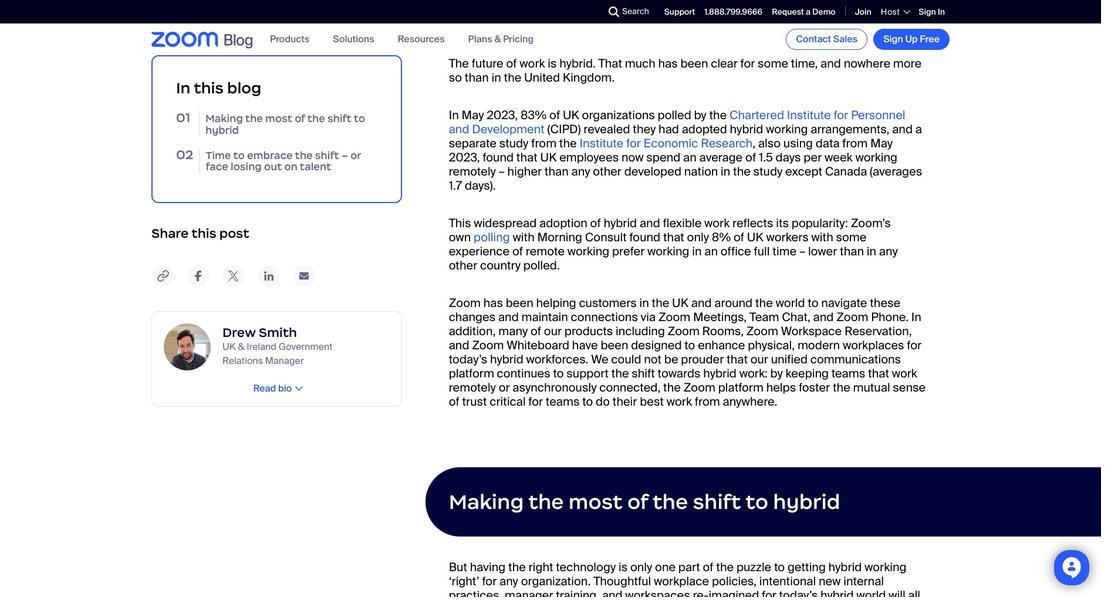 Task type: vqa. For each thing, say whether or not it's contained in the screenshot.
shift in Zoom has been helping customers in the UK and around the world to navigate these changes and maintain connections via Zoom Meetings, Team Chat, and Zoom Phone. In addition, many of our products including Zoom Rooms, Zoom Workspace Reservation, and Zoom Whiteboard have been designed to enhance physical, modern workplaces for today's hybrid workforces. We could not be prouder that our unified communications platform continues to support the shift towards hybrid work: by keeping teams that work remotely or asynchronously connected, the Zoom platform helps foster the mutual sense of trust critical for teams to do their best work from anywhere.
yes



Task type: locate. For each thing, give the bounding box(es) containing it.
0 vertical spatial found
[[483, 149, 514, 165]]

0 horizontal spatial today's
[[449, 351, 488, 367]]

a
[[806, 6, 811, 17], [916, 121, 922, 137]]

foster
[[799, 380, 830, 395]]

support link
[[665, 6, 695, 17]]

0 horizontal spatial sign
[[884, 33, 904, 45]]

zoom down changes
[[472, 337, 504, 353]]

– right 'time'
[[800, 243, 806, 259]]

1 vertical spatial most
[[569, 489, 623, 515]]

1 vertical spatial some
[[836, 229, 867, 245]]

read bio
[[253, 383, 292, 395]]

0 horizontal spatial than
[[465, 70, 489, 85]]

from right data
[[843, 135, 868, 151]]

physical,
[[748, 337, 795, 353]]

has
[[658, 56, 678, 71], [484, 295, 503, 310]]

resources
[[398, 33, 445, 45]]

in inside zoom has been helping customers in the uk and around the world to navigate these changes and maintain connections via zoom meetings, team chat, and zoom phone. in addition, many of our products including zoom rooms, zoom workspace reservation, and zoom whiteboard have been designed to enhance physical, modern workplaces for today's hybrid workforces. we could not be prouder that our unified communications platform continues to support the shift towards hybrid work: by keeping teams that work remotely or asynchronously connected, the zoom platform helps foster the mutual sense of trust critical for teams to do their best work from anywhere.
[[640, 295, 649, 310]]

or inside zoom has been helping customers in the uk and around the world to navigate these changes and maintain connections via zoom meetings, team chat, and zoom phone. in addition, many of our products including zoom rooms, zoom workspace reservation, and zoom whiteboard have been designed to enhance physical, modern workplaces for today's hybrid workforces. we could not be prouder that our unified communications platform continues to support the shift towards hybrid work: by keeping teams that work remotely or asynchronously connected, the zoom platform helps foster the mutual sense of trust critical for teams to do their best work from anywhere.
[[499, 380, 510, 395]]

uk
[[563, 107, 579, 122], [541, 149, 557, 165], [747, 229, 764, 245], [672, 295, 689, 310], [223, 341, 236, 353]]

1 horizontal spatial by
[[771, 366, 783, 381]]

been
[[681, 56, 708, 71], [506, 295, 534, 310], [601, 337, 629, 353]]

this left blog
[[194, 79, 224, 97]]

hybrid inside the this widespread adoption of hybrid and flexible work reflects its popularity: zoom's own
[[604, 215, 637, 231]]

in left 8%
[[692, 243, 702, 259]]

other inside , also using data from may 2023, found that uk employees now spend an average of 1.5 days per week working remotely – higher than any other developed nation in the study except canada (averages 1.7 days).
[[593, 164, 622, 179]]

0 horizontal spatial –
[[342, 149, 348, 162]]

in inside the future of work is hybrid. that much has been clear for some time, and nowhere more so than in the united kingdom.
[[492, 70, 501, 85]]

working inside but having the right technology is only one part of the puzzle to getting hybrid working 'right' for any organization. thoughtful workplace policies, intentional new internal practices, manager training, and workspaces re-imagined for today's hybrid world will a
[[865, 559, 907, 575]]

1 vertical spatial &
[[238, 341, 245, 353]]

1 horizontal spatial is
[[619, 559, 628, 575]]

sign up free link
[[874, 29, 950, 50]]

this for in
[[194, 79, 224, 97]]

or inside time to embrace the shift – or face losing out on talent
[[351, 149, 361, 162]]

1 vertical spatial or
[[499, 380, 510, 395]]

2 vertical spatial any
[[500, 573, 518, 589]]

united
[[524, 70, 560, 85]]

0 vertical spatial study
[[500, 135, 529, 151]]

2 horizontal spatial from
[[843, 135, 868, 151]]

around
[[715, 295, 753, 310]]

this
[[449, 215, 471, 231]]

study inside , also using data from may 2023, found that uk employees now spend an average of 1.5 days per week working remotely – higher than any other developed nation in the study except canada (averages 1.7 days).
[[754, 164, 783, 179]]

work:
[[740, 366, 768, 381]]

is inside the future of work is hybrid. that much has been clear for some time, and nowhere more so than in the united kingdom.
[[548, 56, 557, 71]]

0 horizontal spatial is
[[548, 56, 557, 71]]

zoom
[[449, 295, 481, 310], [659, 309, 691, 324], [837, 309, 869, 324], [668, 323, 700, 339], [747, 323, 779, 339], [472, 337, 504, 353], [684, 380, 716, 395]]

platform left helps
[[719, 380, 764, 395]]

uk left its
[[747, 229, 764, 245]]

0 vertical spatial an
[[684, 149, 697, 165]]

0 vertical spatial –
[[342, 149, 348, 162]]

this
[[194, 79, 224, 97], [192, 226, 216, 242]]

0 horizontal spatial making
[[206, 113, 243, 126]]

or right trust
[[499, 380, 510, 395]]

may inside , also using data from may 2023, found that uk employees now spend an average of 1.5 days per week working remotely – higher than any other developed nation in the study except canada (averages 1.7 days).
[[871, 135, 893, 151]]

0 vertical spatial any
[[572, 164, 590, 179]]

1 horizontal spatial some
[[836, 229, 867, 245]]

study down also
[[754, 164, 783, 179]]

via
[[641, 309, 656, 324]]

by right work:
[[771, 366, 783, 381]]

not
[[644, 351, 662, 367]]

than right so
[[465, 70, 489, 85]]

from
[[532, 135, 557, 151], [843, 135, 868, 151], [695, 394, 720, 409]]

– inside , also using data from may 2023, found that uk employees now spend an average of 1.5 days per week working remotely – higher than any other developed nation in the study except canada (averages 1.7 days).
[[499, 164, 505, 179]]

our
[[544, 323, 562, 339], [751, 351, 769, 367]]

nation
[[685, 164, 718, 179]]

only inside with morning consult found that only 8% of uk workers with some experience of remote working prefer working in an office full time – lower than in any other country polled.
[[687, 229, 709, 245]]

sales
[[834, 33, 858, 45]]

& right plans
[[495, 33, 501, 45]]

remotely left continues
[[449, 380, 496, 395]]

found down development
[[483, 149, 514, 165]]

1 vertical spatial remotely
[[449, 380, 496, 395]]

country
[[480, 258, 521, 273]]

–
[[342, 149, 348, 162], [499, 164, 505, 179], [800, 243, 806, 259]]

uk down (cipd)
[[541, 149, 557, 165]]

2023, inside , also using data from may 2023, found that uk employees now spend an average of 1.5 days per week working remotely – higher than any other developed nation in the study except canada (averages 1.7 days).
[[449, 149, 480, 165]]

1 with from the left
[[513, 229, 535, 245]]

arrangements,
[[811, 121, 890, 137]]

of inside making the most of the shift to hybrid
[[295, 113, 305, 126]]

this inside social sharing element
[[192, 226, 216, 242]]

83%
[[521, 107, 547, 122]]

from inside (cipd) revealed they had adopted hybrid working arrangements, and a separate study from the
[[532, 135, 557, 151]]

facebook image
[[187, 265, 210, 288]]

in right 'nation'
[[721, 164, 731, 179]]

1 vertical spatial 2023,
[[449, 149, 480, 165]]

in inside zoom has been helping customers in the uk and around the world to navigate these changes and maintain connections via zoom meetings, team chat, and zoom phone. in addition, many of our products including zoom rooms, zoom workspace reservation, and zoom whiteboard have been designed to enhance physical, modern workplaces for today's hybrid workforces. we could not be prouder that our unified communications platform continues to support the shift towards hybrid work: by keeping teams that work remotely or asynchronously connected, the zoom platform helps foster the mutual sense of trust critical for teams to do their best work from anywhere.
[[912, 309, 922, 324]]

for down organizations
[[627, 135, 641, 151]]

may up separate
[[462, 107, 484, 122]]

uk right the 83%
[[563, 107, 579, 122]]

1 vertical spatial –
[[499, 164, 505, 179]]

email image
[[292, 265, 316, 288]]

modern
[[798, 337, 840, 353]]

0 horizontal spatial a
[[806, 6, 811, 17]]

is
[[548, 56, 557, 71], [619, 559, 628, 575]]

platform up trust
[[449, 366, 494, 381]]

manager
[[505, 588, 553, 597]]

0 vertical spatial making the most of the shift to hybrid
[[206, 113, 365, 137]]

any down zoom's
[[880, 243, 898, 259]]

0 vertical spatial remotely
[[449, 164, 496, 179]]

0 horizontal spatial an
[[684, 149, 697, 165]]

own
[[449, 229, 471, 245]]

2 horizontal spatial than
[[840, 243, 864, 259]]

1 vertical spatial than
[[545, 164, 569, 179]]

working inside , also using data from may 2023, found that uk employees now spend an average of 1.5 days per week working remotely – higher than any other developed nation in the study except canada (averages 1.7 days).
[[856, 149, 898, 165]]

any down (cipd)
[[572, 164, 590, 179]]

– inside with morning consult found that only 8% of uk workers with some experience of remote working prefer working in an office full time – lower than in any other country polled.
[[800, 243, 806, 259]]

and inside the this widespread adoption of hybrid and flexible work reflects its popularity: zoom's own
[[640, 215, 660, 231]]

for inside chartered institute for personnel and development
[[834, 107, 849, 122]]

0 horizontal spatial most
[[265, 113, 292, 126]]

0 horizontal spatial study
[[500, 135, 529, 151]]

for right critical
[[529, 394, 543, 409]]

losing
[[231, 161, 262, 173]]

0 vertical spatial other
[[593, 164, 622, 179]]

mutual
[[854, 380, 891, 395]]

towards
[[658, 366, 701, 381]]

working down adoption
[[568, 243, 610, 259]]

2 vertical spatial –
[[800, 243, 806, 259]]

institute inside chartered institute for personnel and development
[[787, 107, 831, 122]]

contact sales
[[796, 33, 858, 45]]

study
[[500, 135, 529, 151], [754, 164, 783, 179]]

1 horizontal spatial may
[[871, 135, 893, 151]]

0 vertical spatial making
[[206, 113, 243, 126]]

polled
[[658, 107, 692, 122]]

0 horizontal spatial found
[[483, 149, 514, 165]]

than right the higher
[[545, 164, 569, 179]]

contact
[[796, 33, 831, 45]]

from down the 83%
[[532, 135, 557, 151]]

0 vertical spatial 2023,
[[487, 107, 518, 122]]

found right consult
[[630, 229, 661, 245]]

uk inside drew smith uk & ireland government relations manager
[[223, 341, 236, 353]]

0 horizontal spatial been
[[506, 295, 534, 310]]

world left will
[[857, 588, 886, 597]]

request a demo
[[772, 6, 836, 17]]

and
[[821, 56, 841, 71], [449, 121, 469, 137], [893, 121, 913, 137], [640, 215, 660, 231], [692, 295, 712, 310], [498, 309, 519, 324], [814, 309, 834, 324], [449, 337, 469, 353], [602, 588, 623, 597]]

0 vertical spatial by
[[694, 107, 707, 122]]

1 horizontal spatial sign
[[919, 6, 936, 17]]

smith
[[259, 325, 297, 341]]

0 horizontal spatial 2023,
[[449, 149, 480, 165]]

institute up using
[[787, 107, 831, 122]]

2 horizontal spatial any
[[880, 243, 898, 259]]

and left development
[[449, 121, 469, 137]]

zoom up the workplaces
[[837, 309, 869, 324]]

host button
[[881, 6, 910, 17]]

1 vertical spatial today's
[[780, 588, 818, 597]]

0 vertical spatial world
[[776, 295, 805, 310]]

1 horizontal spatial making the most of the shift to hybrid
[[449, 489, 841, 515]]

linkedin image
[[257, 265, 281, 288]]

reflects
[[733, 215, 774, 231]]

2 horizontal spatial –
[[800, 243, 806, 259]]

making the most of the shift to hybrid
[[206, 113, 365, 137], [449, 489, 841, 515]]

and down contact sales link
[[821, 56, 841, 71]]

only left 8%
[[687, 229, 709, 245]]

work
[[520, 56, 545, 71], [705, 215, 730, 231], [892, 366, 918, 381], [667, 394, 692, 409]]

teams right foster
[[832, 366, 866, 381]]

time
[[206, 149, 231, 162]]

0 vertical spatial sign
[[919, 6, 936, 17]]

1 horizontal spatial a
[[916, 121, 922, 137]]

only left one
[[631, 559, 653, 575]]

products button
[[270, 33, 310, 45]]

to inside time to embrace the shift – or face losing out on talent
[[233, 149, 245, 162]]

and up the (averages
[[893, 121, 913, 137]]

to inside but having the right technology is only one part of the puzzle to getting hybrid working 'right' for any organization. thoughtful workplace policies, intentional new internal practices, manager training, and workspaces re-imagined for today's hybrid world will a
[[774, 559, 785, 575]]

of inside the future of work is hybrid. that much has been clear for some time, and nowhere more so than in the united kingdom.
[[506, 56, 517, 71]]

institute down in may 2023, 83% of uk organizations polled by the
[[580, 135, 624, 151]]

– right talent
[[342, 149, 348, 162]]

by inside zoom has been helping customers in the uk and around the world to navigate these changes and maintain connections via zoom meetings, team chat, and zoom phone. in addition, many of our products including zoom rooms, zoom workspace reservation, and zoom whiteboard have been designed to enhance physical, modern workplaces for today's hybrid workforces. we could not be prouder that our unified communications platform continues to support the shift towards hybrid work: by keeping teams that work remotely or asynchronously connected, the zoom platform helps foster the mutual sense of trust critical for teams to do their best work from anywhere.
[[771, 366, 783, 381]]

for down puzzle
[[762, 588, 777, 597]]

1 vertical spatial institute
[[580, 135, 624, 151]]

0 vertical spatial &
[[495, 33, 501, 45]]

helps
[[767, 380, 796, 395]]

search image
[[609, 6, 620, 17]]

sign left up
[[884, 33, 904, 45]]

in inside , also using data from may 2023, found that uk employees now spend an average of 1.5 days per week working remotely – higher than any other developed nation in the study except canada (averages 1.7 days).
[[721, 164, 731, 179]]

0 vertical spatial teams
[[832, 366, 866, 381]]

1 horizontal spatial with
[[812, 229, 834, 245]]

a right personnel
[[916, 121, 922, 137]]

shift inside time to embrace the shift – or face losing out on talent
[[315, 149, 339, 162]]

0 vertical spatial some
[[758, 56, 789, 71]]

1 horizontal spatial world
[[857, 588, 886, 597]]

that down the workplaces
[[868, 366, 890, 381]]

working down flexible
[[648, 243, 690, 259]]

0 horizontal spatial only
[[631, 559, 653, 575]]

1 horizontal spatial any
[[572, 164, 590, 179]]

working up will
[[865, 559, 907, 575]]

days).
[[465, 178, 496, 193]]

0 vertical spatial institute
[[787, 107, 831, 122]]

of inside the this widespread adoption of hybrid and flexible work reflects its popularity: zoom's own
[[590, 215, 601, 231]]

working right 'week'
[[856, 149, 898, 165]]

2 vertical spatial been
[[601, 337, 629, 353]]

1 horizontal spatial from
[[695, 394, 720, 409]]

uk right 'via'
[[672, 295, 689, 310]]

0 vertical spatial only
[[687, 229, 709, 245]]

0 horizontal spatial institute
[[580, 135, 624, 151]]

for up data
[[834, 107, 849, 122]]

designed
[[631, 337, 682, 353]]

0 horizontal spatial world
[[776, 295, 805, 310]]

that down the rooms,
[[727, 351, 748, 367]]

most
[[265, 113, 292, 126], [569, 489, 623, 515]]

been left clear at top right
[[681, 56, 708, 71]]

that inside , also using data from may 2023, found that uk employees now spend an average of 1.5 days per week working remotely – higher than any other developed nation in the study except canada (averages 1.7 days).
[[517, 149, 538, 165]]

our down helping
[[544, 323, 562, 339]]

1 horizontal spatial found
[[630, 229, 661, 245]]

world inside zoom has been helping customers in the uk and around the world to navigate these changes and maintain connections via zoom meetings, team chat, and zoom phone. in addition, many of our products including zoom rooms, zoom workspace reservation, and zoom whiteboard have been designed to enhance physical, modern workplaces for today's hybrid workforces. we could not be prouder that our unified communications platform continues to support the shift towards hybrid work: by keeping teams that work remotely or asynchronously connected, the zoom platform helps foster the mutual sense of trust critical for teams to do their best work from anywhere.
[[776, 295, 805, 310]]

0 vertical spatial or
[[351, 149, 361, 162]]

uk inside zoom has been helping customers in the uk and around the world to navigate these changes and maintain connections via zoom meetings, team chat, and zoom phone. in addition, many of our products including zoom rooms, zoom workspace reservation, and zoom whiteboard have been designed to enhance physical, modern workplaces for today's hybrid workforces. we could not be prouder that our unified communications platform continues to support the shift towards hybrid work: by keeping teams that work remotely or asynchronously connected, the zoom platform helps foster the mutual sense of trust critical for teams to do their best work from anywhere.
[[672, 295, 689, 310]]

one
[[655, 559, 676, 575]]

be
[[665, 351, 679, 367]]

2023, left the 83%
[[487, 107, 518, 122]]

1 horizontal spatial or
[[499, 380, 510, 395]]

work down pricing at left
[[520, 56, 545, 71]]

by right polled at right top
[[694, 107, 707, 122]]

right
[[529, 559, 553, 575]]

1 horizontal spatial today's
[[780, 588, 818, 597]]

1 vertical spatial an
[[705, 243, 718, 259]]

our left unified
[[751, 351, 769, 367]]

zoom down the 'prouder'
[[684, 380, 716, 395]]

than right lower
[[840, 243, 864, 259]]

training,
[[556, 588, 600, 597]]

copy link image
[[151, 265, 175, 288]]

0 horizontal spatial making the most of the shift to hybrid
[[206, 113, 365, 137]]

0 horizontal spatial may
[[462, 107, 484, 122]]

and inside chartered institute for personnel and development
[[449, 121, 469, 137]]

sign for sign up free
[[884, 33, 904, 45]]

up
[[906, 33, 918, 45]]

1 vertical spatial may
[[871, 135, 893, 151]]

than inside with morning consult found that only 8% of uk workers with some experience of remote working prefer working in an office full time – lower than in any other country polled.
[[840, 243, 864, 259]]

remotely
[[449, 164, 496, 179], [449, 380, 496, 395]]

1 remotely from the top
[[449, 164, 496, 179]]

1.7
[[449, 178, 462, 193]]

1 vertical spatial only
[[631, 559, 653, 575]]

None search field
[[566, 2, 612, 21]]

support
[[665, 6, 695, 17]]

today's down addition,
[[449, 351, 488, 367]]

with
[[513, 229, 535, 245], [812, 229, 834, 245]]

for inside the future of work is hybrid. that much has been clear for some time, and nowhere more so than in the united kingdom.
[[741, 56, 755, 71]]

in down plans & pricing
[[492, 70, 501, 85]]

working inside (cipd) revealed they had adopted hybrid working arrangements, and a separate study from the
[[766, 121, 808, 137]]

2023, up 1.7
[[449, 149, 480, 165]]

products
[[270, 33, 310, 45]]

a left demo
[[806, 6, 811, 17]]

this left post
[[192, 226, 216, 242]]

other down own
[[449, 258, 478, 273]]

today's
[[449, 351, 488, 367], [780, 588, 818, 597]]

2 remotely from the top
[[449, 380, 496, 395]]

1 vertical spatial study
[[754, 164, 783, 179]]

workplace
[[654, 573, 709, 589]]

social sharing element
[[151, 203, 402, 300]]

1 vertical spatial making the most of the shift to hybrid
[[449, 489, 841, 515]]

communications
[[811, 351, 901, 367]]

drew smith image
[[164, 324, 211, 371]]

'right'
[[449, 573, 480, 589]]

in up including
[[640, 295, 649, 310]]

may down personnel
[[871, 135, 893, 151]]

other down revealed at the right top
[[593, 164, 622, 179]]

that right prefer
[[663, 229, 685, 245]]

1 horizontal spatial has
[[658, 56, 678, 71]]

for right clear at top right
[[741, 56, 755, 71]]

in right phone.
[[912, 309, 922, 324]]

0 horizontal spatial any
[[500, 573, 518, 589]]

– left the higher
[[499, 164, 505, 179]]

1 horizontal spatial study
[[754, 164, 783, 179]]

getting
[[788, 559, 826, 575]]

1 horizontal spatial –
[[499, 164, 505, 179]]

0 horizontal spatial other
[[449, 258, 478, 273]]

sign up free
[[884, 33, 940, 45]]

zoom up addition,
[[449, 295, 481, 310]]

an right spend
[[684, 149, 697, 165]]

0 vertical spatial than
[[465, 70, 489, 85]]

of inside but having the right technology is only one part of the puzzle to getting hybrid working 'right' for any organization. thoughtful workplace policies, intentional new internal practices, manager training, and workspaces re-imagined for today's hybrid world will a
[[703, 559, 714, 575]]

0 horizontal spatial or
[[351, 149, 361, 162]]

sign for sign in
[[919, 6, 936, 17]]

today's down getting
[[780, 588, 818, 597]]

and left flexible
[[640, 215, 660, 231]]

that down development
[[517, 149, 538, 165]]

chartered institute for personnel and development
[[449, 107, 906, 137]]

1 vertical spatial this
[[192, 226, 216, 242]]

0 vertical spatial today's
[[449, 351, 488, 367]]

with right workers
[[812, 229, 834, 245]]

0 horizontal spatial has
[[484, 295, 503, 310]]

0 vertical spatial our
[[544, 323, 562, 339]]

do
[[596, 394, 610, 409]]

the future of work is hybrid. that much has been clear for some time, and nowhere more so than in the united kingdom.
[[449, 56, 922, 85]]

1 vertical spatial is
[[619, 559, 628, 575]]

a inside (cipd) revealed they had adopted hybrid working arrangements, and a separate study from the
[[916, 121, 922, 137]]

remotely down separate
[[449, 164, 496, 179]]

anywhere.
[[723, 394, 778, 409]]

0 horizontal spatial from
[[532, 135, 557, 151]]

new
[[819, 573, 841, 589]]

been up many
[[506, 295, 534, 310]]

or right talent
[[351, 149, 361, 162]]

zoom up be
[[668, 323, 700, 339]]

enhance
[[698, 337, 745, 353]]

shift inside zoom has been helping customers in the uk and around the world to navigate these changes and maintain connections via zoom meetings, team chat, and zoom phone. in addition, many of our products including zoom rooms, zoom workspace reservation, and zoom whiteboard have been designed to enhance physical, modern workplaces for today's hybrid workforces. we could not be prouder that our unified communications platform continues to support the shift towards hybrid work: by keeping teams that work remotely or asynchronously connected, the zoom platform helps foster the mutual sense of trust critical for teams to do their best work from anywhere.
[[632, 366, 655, 381]]

any left right
[[500, 573, 518, 589]]

1 horizontal spatial making
[[449, 489, 524, 515]]

from inside zoom has been helping customers in the uk and around the world to navigate these changes and maintain connections via zoom meetings, team chat, and zoom phone. in addition, many of our products including zoom rooms, zoom workspace reservation, and zoom whiteboard have been designed to enhance physical, modern workplaces for today's hybrid workforces. we could not be prouder that our unified communications platform continues to support the shift towards hybrid work: by keeping teams that work remotely or asynchronously connected, the zoom platform helps foster the mutual sense of trust critical for teams to do their best work from anywhere.
[[695, 394, 720, 409]]

today's inside but having the right technology is only one part of the puzzle to getting hybrid working 'right' for any organization. thoughtful workplace policies, intentional new internal practices, manager training, and workspaces re-imagined for today's hybrid world will a
[[780, 588, 818, 597]]

part
[[679, 559, 700, 575]]

remotely inside , also using data from may 2023, found that uk employees now spend an average of 1.5 days per week working remotely – higher than any other developed nation in the study except canada (averages 1.7 days).
[[449, 164, 496, 179]]

1 horizontal spatial institute
[[787, 107, 831, 122]]

office
[[721, 243, 751, 259]]

& up relations
[[238, 341, 245, 353]]

with up polled.
[[513, 229, 535, 245]]

working up days
[[766, 121, 808, 137]]

uk up relations
[[223, 341, 236, 353]]

bio
[[278, 383, 292, 395]]

research
[[701, 135, 753, 151]]

internal
[[844, 573, 884, 589]]

from down towards
[[695, 394, 720, 409]]

01
[[176, 110, 190, 126]]

1 vertical spatial any
[[880, 243, 898, 259]]

1 vertical spatial a
[[916, 121, 922, 137]]

an left office
[[705, 243, 718, 259]]

1 horizontal spatial only
[[687, 229, 709, 245]]

search image
[[609, 6, 620, 17]]

has right much
[[658, 56, 678, 71]]

teams down support
[[546, 394, 580, 409]]

for
[[741, 56, 755, 71], [834, 107, 849, 122], [627, 135, 641, 151], [907, 337, 922, 353], [529, 394, 543, 409], [482, 573, 497, 589], [762, 588, 777, 597]]

including
[[616, 323, 665, 339]]

future
[[472, 56, 504, 71]]

for down phone.
[[907, 337, 922, 353]]

in up separate
[[449, 107, 459, 122]]

0 vertical spatial a
[[806, 6, 811, 17]]



Task type: describe. For each thing, give the bounding box(es) containing it.
average
[[700, 149, 743, 165]]

– inside time to embrace the shift – or face losing out on talent
[[342, 149, 348, 162]]

1 horizontal spatial &
[[495, 33, 501, 45]]

employees
[[560, 149, 619, 165]]

in this blog
[[176, 79, 261, 97]]

higher
[[508, 164, 542, 179]]

1 horizontal spatial most
[[569, 489, 623, 515]]

most inside making the most of the shift to hybrid
[[265, 113, 292, 126]]

solutions button
[[333, 33, 374, 45]]

sign in
[[919, 6, 945, 17]]

remote
[[526, 243, 565, 259]]

1 horizontal spatial teams
[[832, 366, 866, 381]]

full
[[754, 243, 770, 259]]

other inside with morning consult found that only 8% of uk workers with some experience of remote working prefer working in an office full time – lower than in any other country polled.
[[449, 258, 478, 273]]

uk inside , also using data from may 2023, found that uk employees now spend an average of 1.5 days per week working remotely – higher than any other developed nation in the study except canada (averages 1.7 days).
[[541, 149, 557, 165]]

of inside , also using data from may 2023, found that uk employees now spend an average of 1.5 days per week working remotely – higher than any other developed nation in the study except canada (averages 1.7 days).
[[746, 149, 756, 165]]

plans & pricing
[[468, 33, 534, 45]]

this widespread adoption of hybrid and flexible work reflects its popularity: zoom's own
[[449, 215, 891, 245]]

unified
[[771, 351, 808, 367]]

except
[[786, 164, 823, 179]]

prefer
[[612, 243, 645, 259]]

sign in link
[[919, 6, 945, 17]]

that inside with morning consult found that only 8% of uk workers with some experience of remote working prefer working in an office full time – lower than in any other country polled.
[[663, 229, 685, 245]]

found inside , also using data from may 2023, found that uk employees now spend an average of 1.5 days per week working remotely – higher than any other developed nation in the study except canada (averages 1.7 days).
[[483, 149, 514, 165]]

and inside but having the right technology is only one part of the puzzle to getting hybrid working 'right' for any organization. thoughtful workplace policies, intentional new internal practices, manager training, and workspaces re-imagined for today's hybrid world will a
[[602, 588, 623, 597]]

an inside , also using data from may 2023, found that uk employees now spend an average of 1.5 days per week working remotely – higher than any other developed nation in the study except canada (averages 1.7 days).
[[684, 149, 697, 165]]

intentional
[[760, 573, 816, 589]]

1 horizontal spatial our
[[751, 351, 769, 367]]

, also using data from may 2023, found that uk employees now spend an average of 1.5 days per week working remotely – higher than any other developed nation in the study except canada (averages 1.7 days).
[[449, 135, 923, 193]]

from inside , also using data from may 2023, found that uk employees now spend an average of 1.5 days per week working remotely – higher than any other developed nation in the study except canada (averages 1.7 days).
[[843, 135, 868, 151]]

popularity:
[[792, 215, 848, 231]]

will
[[889, 588, 906, 597]]

workforces.
[[526, 351, 589, 367]]

rooms,
[[703, 323, 744, 339]]

customers
[[579, 295, 637, 310]]

navigate
[[822, 295, 868, 310]]

0 horizontal spatial by
[[694, 107, 707, 122]]

so
[[449, 70, 462, 85]]

adoption
[[540, 215, 588, 231]]

economic
[[644, 135, 698, 151]]

the inside the future of work is hybrid. that much has been clear for some time, and nowhere more so than in the united kingdom.
[[504, 70, 522, 85]]

0 horizontal spatial platform
[[449, 366, 494, 381]]

separate
[[449, 135, 497, 151]]

some inside the future of work is hybrid. that much has been clear for some time, and nowhere more so than in the united kingdom.
[[758, 56, 789, 71]]

(cipd) revealed they had adopted hybrid working arrangements, and a separate study from the
[[449, 121, 922, 151]]

keeping
[[786, 366, 829, 381]]

world inside but having the right technology is only one part of the puzzle to getting hybrid working 'right' for any organization. thoughtful workplace policies, intentional new internal practices, manager training, and workspaces re-imagined for today's hybrid world will a
[[857, 588, 886, 597]]

search
[[622, 6, 649, 16]]

solutions
[[333, 33, 374, 45]]

the
[[449, 56, 469, 71]]

has inside zoom has been helping customers in the uk and around the world to navigate these changes and maintain connections via zoom meetings, team chat, and zoom phone. in addition, many of our products including zoom rooms, zoom workspace reservation, and zoom whiteboard have been designed to enhance physical, modern workplaces for today's hybrid workforces. we could not be prouder that our unified communications platform continues to support the shift towards hybrid work: by keeping teams that work remotely or asynchronously connected, the zoom platform helps foster the mutual sense of trust critical for teams to do their best work from anywhere.
[[484, 295, 503, 310]]

has inside the future of work is hybrid. that much has been clear for some time, and nowhere more so than in the united kingdom.
[[658, 56, 678, 71]]

0 vertical spatial may
[[462, 107, 484, 122]]

imagined
[[709, 588, 759, 597]]

polled.
[[524, 258, 560, 273]]

talent
[[300, 161, 331, 173]]

organizations
[[582, 107, 655, 122]]

been inside the future of work is hybrid. that much has been clear for some time, and nowhere more so than in the united kingdom.
[[681, 56, 708, 71]]

and left maintain
[[498, 309, 519, 324]]

0 horizontal spatial our
[[544, 323, 562, 339]]

meetings,
[[693, 309, 747, 324]]

having
[[470, 559, 506, 575]]

relations
[[223, 355, 263, 367]]

the inside time to embrace the shift – or face losing out on talent
[[295, 149, 313, 162]]

time to embrace the shift – or face losing out on talent
[[206, 149, 361, 173]]

only inside but having the right technology is only one part of the puzzle to getting hybrid working 'right' for any organization. thoughtful workplace policies, intentional new internal practices, manager training, and workspaces re-imagined for today's hybrid world will a
[[631, 559, 653, 575]]

in down zoom's
[[867, 243, 877, 259]]

work right best
[[667, 394, 692, 409]]

an inside with morning consult found that only 8% of uk workers with some experience of remote working prefer working in an office full time – lower than in any other country polled.
[[705, 243, 718, 259]]

widespread
[[474, 215, 537, 231]]

0 horizontal spatial teams
[[546, 394, 580, 409]]

any inside but having the right technology is only one part of the puzzle to getting hybrid working 'right' for any organization. thoughtful workplace policies, intentional new internal practices, manager training, and workspaces re-imagined for today's hybrid world will a
[[500, 573, 518, 589]]

1 horizontal spatial platform
[[719, 380, 764, 395]]

for right 'right'
[[482, 573, 497, 589]]

any inside with morning consult found that only 8% of uk workers with some experience of remote working prefer working in an office full time – lower than in any other country polled.
[[880, 243, 898, 259]]

pricing
[[503, 33, 534, 45]]

1 horizontal spatial 2023,
[[487, 107, 518, 122]]

1.888.799.9666
[[705, 6, 763, 17]]

zoom left chat,
[[747, 323, 779, 339]]

logo blog.svg image
[[224, 31, 252, 50]]

this for share
[[192, 226, 216, 242]]

is inside but having the right technology is only one part of the puzzle to getting hybrid working 'right' for any organization. thoughtful workplace policies, intentional new internal practices, manager training, and workspaces re-imagined for today's hybrid world will a
[[619, 559, 628, 575]]

found inside with morning consult found that only 8% of uk workers with some experience of remote working prefer working in an office full time – lower than in any other country polled.
[[630, 229, 661, 245]]

2 with from the left
[[812, 229, 834, 245]]

than inside the future of work is hybrid. that much has been clear for some time, and nowhere more so than in the united kingdom.
[[465, 70, 489, 85]]

blog
[[227, 79, 261, 97]]

and inside the future of work is hybrid. that much has been clear for some time, and nowhere more so than in the united kingdom.
[[821, 56, 841, 71]]

1 vertical spatial been
[[506, 295, 534, 310]]

time
[[773, 243, 797, 259]]

polling link
[[474, 229, 513, 245]]

asynchronously
[[513, 380, 597, 395]]

work inside the future of work is hybrid. that much has been clear for some time, and nowhere more so than in the united kingdom.
[[520, 56, 545, 71]]

the inside , also using data from may 2023, found that uk employees now spend an average of 1.5 days per week working remotely – higher than any other developed nation in the study except canada (averages 1.7 days).
[[733, 164, 751, 179]]

zoom logo image
[[151, 32, 218, 47]]

kingdom.
[[563, 70, 615, 85]]

these
[[870, 295, 901, 310]]

developed
[[625, 164, 682, 179]]

out
[[264, 161, 282, 173]]

on
[[285, 161, 298, 173]]

study inside (cipd) revealed they had adopted hybrid working arrangements, and a separate study from the
[[500, 135, 529, 151]]

have
[[572, 337, 598, 353]]

today's inside zoom has been helping customers in the uk and around the world to navigate these changes and maintain connections via zoom meetings, team chat, and zoom phone. in addition, many of our products including zoom rooms, zoom workspace reservation, and zoom whiteboard have been designed to enhance physical, modern workplaces for today's hybrid workforces. we could not be prouder that our unified communications platform continues to support the shift towards hybrid work: by keeping teams that work remotely or asynchronously connected, the zoom platform helps foster the mutual sense of trust critical for teams to do their best work from anywhere.
[[449, 351, 488, 367]]

post
[[219, 226, 249, 242]]

we
[[591, 351, 609, 367]]

much
[[625, 56, 656, 71]]

and down changes
[[449, 337, 469, 353]]

many
[[499, 323, 528, 339]]

twitter image
[[222, 265, 245, 288]]

chartered institute for personnel and development link
[[449, 107, 906, 137]]

manager
[[265, 355, 304, 367]]

polling
[[474, 229, 513, 245]]

maintain
[[522, 309, 568, 324]]

time,
[[791, 56, 818, 71]]

zoom right 'via'
[[659, 309, 691, 324]]

prouder
[[681, 351, 724, 367]]

flexible
[[663, 215, 702, 231]]

remotely inside zoom has been helping customers in the uk and around the world to navigate these changes and maintain connections via zoom meetings, team chat, and zoom phone. in addition, many of our products including zoom rooms, zoom workspace reservation, and zoom whiteboard have been designed to enhance physical, modern workplaces for today's hybrid workforces. we could not be prouder that our unified communications platform continues to support the shift towards hybrid work: by keeping teams that work remotely or asynchronously connected, the zoom platform helps foster the mutual sense of trust critical for teams to do their best work from anywhere.
[[449, 380, 496, 395]]

work inside the this widespread adoption of hybrid and flexible work reflects its popularity: zoom's own
[[705, 215, 730, 231]]

02
[[176, 147, 193, 163]]

more
[[894, 56, 922, 71]]

zoom has been helping customers in the uk and around the world to navigate these changes and maintain connections via zoom meetings, team chat, and zoom phone. in addition, many of our products including zoom rooms, zoom workspace reservation, and zoom whiteboard have been designed to enhance physical, modern workplaces for today's hybrid workforces. we could not be prouder that our unified communications platform continues to support the shift towards hybrid work: by keeping teams that work remotely or asynchronously connected, the zoom platform helps foster the mutual sense of trust critical for teams to do their best work from anywhere.
[[449, 295, 926, 409]]

the inside (cipd) revealed they had adopted hybrid working arrangements, and a separate study from the
[[560, 135, 577, 151]]

nowhere
[[844, 56, 891, 71]]

join link
[[855, 6, 872, 17]]

work right mutual
[[892, 366, 918, 381]]

host
[[881, 6, 900, 17]]

canada
[[825, 164, 868, 179]]

& inside drew smith uk & ireland government relations manager
[[238, 341, 245, 353]]

demo
[[813, 6, 836, 17]]

than inside , also using data from may 2023, found that uk employees now spend an average of 1.5 days per week working remotely – higher than any other developed nation in the study except canada (averages 1.7 days).
[[545, 164, 569, 179]]

read bio button
[[250, 383, 304, 395]]

drew
[[223, 325, 256, 341]]

1 vertical spatial making
[[449, 489, 524, 515]]

hybrid inside (cipd) revealed they had adopted hybrid working arrangements, and a separate study from the
[[730, 121, 764, 137]]

in up '01' at the top of the page
[[176, 79, 190, 97]]

embrace
[[247, 149, 293, 162]]

days
[[776, 149, 801, 165]]

(averages
[[870, 164, 923, 179]]

and right chat,
[[814, 309, 834, 324]]

puzzle
[[737, 559, 772, 575]]

chat,
[[782, 309, 811, 324]]

in up free
[[938, 6, 945, 17]]

and left around
[[692, 295, 712, 310]]

also
[[759, 135, 781, 151]]

any inside , also using data from may 2023, found that uk employees now spend an average of 1.5 days per week working remotely – higher than any other developed nation in the study except canada (averages 1.7 days).
[[572, 164, 590, 179]]

addition,
[[449, 323, 496, 339]]

uk inside with morning consult found that only 8% of uk workers with some experience of remote working prefer working in an office full time – lower than in any other country polled.
[[747, 229, 764, 245]]

sense
[[893, 380, 926, 395]]

face
[[206, 161, 228, 173]]

some inside with morning consult found that only 8% of uk workers with some experience of remote working prefer working in an office full time – lower than in any other country polled.
[[836, 229, 867, 245]]

and inside (cipd) revealed they had adopted hybrid working arrangements, and a separate study from the
[[893, 121, 913, 137]]

government
[[279, 341, 333, 353]]

1 horizontal spatial been
[[601, 337, 629, 353]]

read
[[253, 383, 276, 395]]



